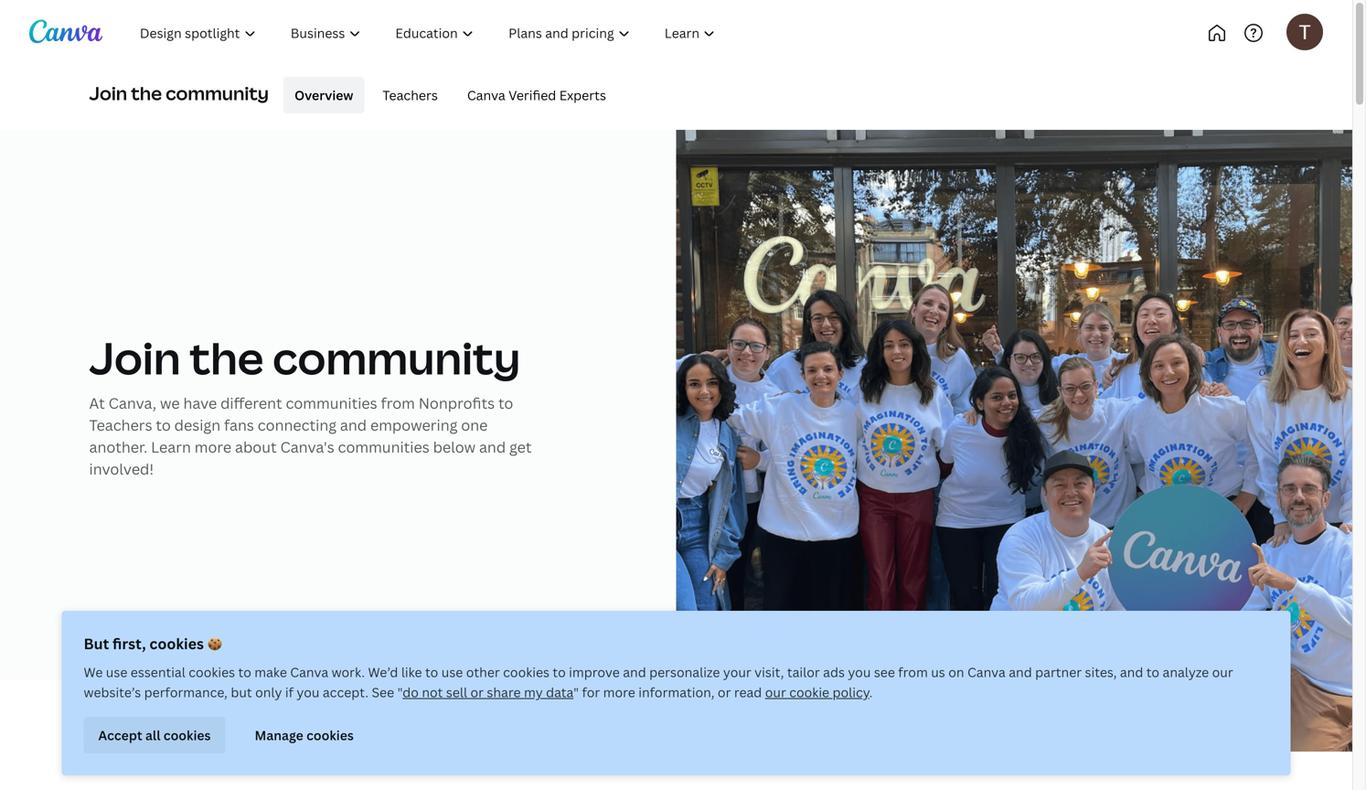 Task type: locate. For each thing, give the bounding box(es) containing it.
ads
[[823, 663, 845, 681]]

use
[[106, 663, 127, 681], [441, 663, 463, 681]]

.
[[869, 684, 873, 701]]

us
[[931, 663, 945, 681]]

first,
[[113, 634, 146, 653]]

improve
[[569, 663, 620, 681]]

canva's
[[280, 437, 334, 457]]

manage cookies button
[[240, 717, 368, 753]]

or left the read
[[718, 684, 731, 701]]

our right "analyze"
[[1212, 663, 1233, 681]]

from inside we use essential cookies to make canva work. we'd like to use other cookies to improve and personalize your visit, tailor ads you see from us on canva and partner sites, and to analyze our website's performance, but only if you accept. see "
[[898, 663, 928, 681]]

0 vertical spatial community
[[166, 80, 269, 105]]

teachers down top level navigation element
[[383, 86, 438, 104]]

" right see
[[397, 684, 403, 701]]

" left for
[[573, 684, 579, 701]]

empowering
[[370, 415, 458, 435]]

from
[[381, 393, 415, 413], [898, 663, 928, 681]]

do
[[403, 684, 419, 701]]

see
[[874, 663, 895, 681]]

1 horizontal spatial community
[[273, 327, 521, 387]]

0 horizontal spatial from
[[381, 393, 415, 413]]

communities up connecting
[[286, 393, 377, 413]]

🍪
[[207, 634, 222, 653]]

below
[[433, 437, 476, 457]]

join the community
[[89, 80, 269, 105]]

1 horizontal spatial or
[[718, 684, 731, 701]]

1 horizontal spatial you
[[848, 663, 871, 681]]

our
[[1212, 663, 1233, 681], [765, 684, 786, 701]]

0 horizontal spatial more
[[195, 437, 231, 457]]

experts
[[559, 86, 606, 104]]

the for join the community at canva, we have different communities from nonprofits to teachers to design fans connecting and empowering one another. learn more about canva's communities below and get involved!
[[190, 327, 264, 387]]

the inside join the community at canva, we have different communities from nonprofits to teachers to design fans connecting and empowering one another. learn more about canva's communities below and get involved!
[[190, 327, 264, 387]]

0 horizontal spatial "
[[397, 684, 403, 701]]

or right sell
[[470, 684, 484, 701]]

partner
[[1035, 663, 1082, 681]]

from up empowering at left bottom
[[381, 393, 415, 413]]

0 vertical spatial the
[[131, 80, 162, 105]]

my
[[524, 684, 543, 701]]

all
[[145, 726, 160, 744]]

1 horizontal spatial from
[[898, 663, 928, 681]]

community inside join the community at canva, we have different communities from nonprofits to teachers to design fans connecting and empowering one another. learn more about canva's communities below and get involved!
[[273, 327, 521, 387]]

for
[[582, 684, 600, 701]]

and left get at bottom
[[479, 437, 506, 457]]

tailor
[[787, 663, 820, 681]]

0 horizontal spatial you
[[297, 684, 320, 701]]

communities down empowering at left bottom
[[338, 437, 430, 457]]

2 join from the top
[[89, 327, 181, 387]]

cookies down accept.
[[306, 726, 354, 744]]

and right connecting
[[340, 415, 367, 435]]

you up 'policy'
[[848, 663, 871, 681]]

0 horizontal spatial or
[[470, 684, 484, 701]]

1 horizontal spatial teachers
[[383, 86, 438, 104]]

the
[[131, 80, 162, 105], [190, 327, 264, 387]]

more
[[195, 437, 231, 457], [603, 684, 635, 701]]

1 " from the left
[[397, 684, 403, 701]]

teachers up another. on the bottom left of the page
[[89, 415, 152, 435]]

0 horizontal spatial the
[[131, 80, 162, 105]]

0 horizontal spatial use
[[106, 663, 127, 681]]

policy
[[833, 684, 869, 701]]

do not sell or share my data link
[[403, 684, 573, 701]]

cookies
[[149, 634, 204, 653], [189, 663, 235, 681], [503, 663, 550, 681], [163, 726, 211, 744], [306, 726, 354, 744]]

manage
[[255, 726, 303, 744]]

visit,
[[755, 663, 784, 681]]

only
[[255, 684, 282, 701]]

0 horizontal spatial community
[[166, 80, 269, 105]]

canva up if
[[290, 663, 328, 681]]

0 horizontal spatial canva
[[290, 663, 328, 681]]

teachers link
[[372, 77, 449, 113]]

0 horizontal spatial teachers
[[89, 415, 152, 435]]

you
[[848, 663, 871, 681], [297, 684, 320, 701]]

from left us at the right of the page
[[898, 663, 928, 681]]

0 vertical spatial more
[[195, 437, 231, 457]]

to
[[498, 393, 513, 413], [156, 415, 171, 435], [238, 663, 251, 681], [425, 663, 438, 681], [553, 663, 566, 681], [1146, 663, 1160, 681]]

share
[[487, 684, 521, 701]]

communities
[[286, 393, 377, 413], [338, 437, 430, 457]]

data
[[546, 684, 573, 701]]

and
[[340, 415, 367, 435], [479, 437, 506, 457], [623, 663, 646, 681], [1009, 663, 1032, 681], [1120, 663, 1143, 681]]

use up "website's"
[[106, 663, 127, 681]]

0 vertical spatial from
[[381, 393, 415, 413]]

cookie
[[789, 684, 829, 701]]

more inside join the community at canva, we have different communities from nonprofits to teachers to design fans connecting and empowering one another. learn more about canva's communities below and get involved!
[[195, 437, 231, 457]]

1 horizontal spatial "
[[573, 684, 579, 701]]

design
[[174, 415, 220, 435]]

1 vertical spatial community
[[273, 327, 521, 387]]

we
[[160, 393, 180, 413]]

1 vertical spatial from
[[898, 663, 928, 681]]

canva left verified
[[467, 86, 505, 104]]

teachers
[[383, 86, 438, 104], [89, 415, 152, 435]]

join inside join the community at canva, we have different communities from nonprofits to teachers to design fans connecting and empowering one another. learn more about canva's communities below and get involved!
[[89, 327, 181, 387]]

0 horizontal spatial our
[[765, 684, 786, 701]]

see
[[372, 684, 394, 701]]

1 vertical spatial join
[[89, 327, 181, 387]]

personalize
[[649, 663, 720, 681]]

1 horizontal spatial more
[[603, 684, 635, 701]]

canva right on
[[967, 663, 1006, 681]]

community
[[166, 80, 269, 105], [273, 327, 521, 387]]

more right for
[[603, 684, 635, 701]]

website's
[[84, 684, 141, 701]]

cookies up essential
[[149, 634, 204, 653]]

2 use from the left
[[441, 663, 463, 681]]

fans
[[224, 415, 254, 435]]

0 vertical spatial you
[[848, 663, 871, 681]]

1 horizontal spatial use
[[441, 663, 463, 681]]

to right 'like'
[[425, 663, 438, 681]]

on
[[948, 663, 964, 681]]

1 join from the top
[[89, 80, 127, 105]]

" inside we use essential cookies to make canva work. we'd like to use other cookies to improve and personalize your visit, tailor ads you see from us on canva and partner sites, and to analyze our website's performance, but only if you accept. see "
[[397, 684, 403, 701]]

0 vertical spatial teachers
[[383, 86, 438, 104]]

1 vertical spatial the
[[190, 327, 264, 387]]

menu bar
[[276, 77, 617, 113]]

2 or from the left
[[718, 684, 731, 701]]

or
[[470, 684, 484, 701], [718, 684, 731, 701]]

accept
[[98, 726, 142, 744]]

menu bar containing overview
[[276, 77, 617, 113]]

more down the design
[[195, 437, 231, 457]]

1 horizontal spatial canva
[[467, 86, 505, 104]]

other
[[466, 663, 500, 681]]

to down we
[[156, 415, 171, 435]]

0 vertical spatial our
[[1212, 663, 1233, 681]]

1 vertical spatial teachers
[[89, 415, 152, 435]]

canva
[[467, 86, 505, 104], [290, 663, 328, 681], [967, 663, 1006, 681]]

1 vertical spatial communities
[[338, 437, 430, 457]]

0 vertical spatial join
[[89, 80, 127, 105]]

use up sell
[[441, 663, 463, 681]]

one
[[461, 415, 488, 435]]

join for join the community at canva, we have different communities from nonprofits to teachers to design fans connecting and empowering one another. learn more about canva's communities below and get involved!
[[89, 327, 181, 387]]

1 horizontal spatial the
[[190, 327, 264, 387]]

our down visit, at the bottom right of page
[[765, 684, 786, 701]]

you right if
[[297, 684, 320, 701]]

your
[[723, 663, 751, 681]]

2 horizontal spatial canva
[[967, 663, 1006, 681]]

2 " from the left
[[573, 684, 579, 701]]

1 use from the left
[[106, 663, 127, 681]]

"
[[397, 684, 403, 701], [573, 684, 579, 701]]

we'd
[[368, 663, 398, 681]]

join
[[89, 80, 127, 105], [89, 327, 181, 387]]

1 horizontal spatial our
[[1212, 663, 1233, 681]]

we
[[84, 663, 103, 681]]



Task type: vqa. For each thing, say whether or not it's contained in the screenshot.
" within We use essential cookies to make Canva work. We'd like to use other cookies to improve and personalize your visit, tailor ads you see from us on Canva and partner sites, and to analyze our website's performance, but only if you accept. See "
yes



Task type: describe. For each thing, give the bounding box(es) containing it.
canva,
[[108, 393, 156, 413]]

performance,
[[144, 684, 228, 701]]

and up do not sell or share my data " for more information, or read our cookie policy .
[[623, 663, 646, 681]]

cookies up my
[[503, 663, 550, 681]]

connecting
[[258, 415, 337, 435]]

involved!
[[89, 459, 154, 479]]

but first, cookies 🍪
[[84, 634, 222, 653]]

different
[[220, 393, 282, 413]]

read
[[734, 684, 762, 701]]

our inside we use essential cookies to make canva work. we'd like to use other cookies to improve and personalize your visit, tailor ads you see from us on canva and partner sites, and to analyze our website's performance, but only if you accept. see "
[[1212, 663, 1233, 681]]

join the community at canva, we have different communities from nonprofits to teachers to design fans connecting and empowering one another. learn more about canva's communities below and get involved!
[[89, 327, 532, 479]]

1 vertical spatial you
[[297, 684, 320, 701]]

like
[[401, 663, 422, 681]]

if
[[285, 684, 294, 701]]

top level navigation element
[[124, 15, 793, 51]]

information,
[[639, 684, 715, 701]]

join for join the community
[[89, 80, 127, 105]]

make
[[254, 663, 287, 681]]

work.
[[332, 663, 365, 681]]

but
[[231, 684, 252, 701]]

1 vertical spatial more
[[603, 684, 635, 701]]

and right the sites,
[[1120, 663, 1143, 681]]

another.
[[89, 437, 147, 457]]

from inside join the community at canva, we have different communities from nonprofits to teachers to design fans connecting and empowering one another. learn more about canva's communities below and get involved!
[[381, 393, 415, 413]]

manage cookies
[[255, 726, 354, 744]]

accept.
[[323, 684, 369, 701]]

learn
[[151, 437, 191, 457]]

canva inside canva verified experts link
[[467, 86, 505, 104]]

teachers inside join the community at canva, we have different communities from nonprofits to teachers to design fans connecting and empowering one another. learn more about canva's communities below and get involved!
[[89, 415, 152, 435]]

at
[[89, 393, 105, 413]]

accept all cookies button
[[84, 717, 225, 753]]

community for join the community at canva, we have different communities from nonprofits to teachers to design fans connecting and empowering one another. learn more about canva's communities below and get involved!
[[273, 327, 521, 387]]

1 vertical spatial our
[[765, 684, 786, 701]]

analyze
[[1163, 663, 1209, 681]]

our cookie policy link
[[765, 684, 869, 701]]

overview
[[295, 86, 353, 104]]

cookies down 🍪
[[189, 663, 235, 681]]

to up get at bottom
[[498, 393, 513, 413]]

not
[[422, 684, 443, 701]]

accept all cookies
[[98, 726, 211, 744]]

teachers inside menu bar
[[383, 86, 438, 104]]

sites,
[[1085, 663, 1117, 681]]

sell
[[446, 684, 467, 701]]

community for join the community
[[166, 80, 269, 105]]

about
[[235, 437, 277, 457]]

canva verified experts
[[467, 86, 606, 104]]

to up data on the left of page
[[553, 663, 566, 681]]

but
[[84, 634, 109, 653]]

nonprofits
[[419, 393, 495, 413]]

and left partner
[[1009, 663, 1032, 681]]

essential
[[131, 663, 185, 681]]

cookies right all
[[163, 726, 211, 744]]

1 or from the left
[[470, 684, 484, 701]]

to left "analyze"
[[1146, 663, 1160, 681]]

do not sell or share my data " for more information, or read our cookie policy .
[[403, 684, 873, 701]]

to up but on the left bottom
[[238, 663, 251, 681]]

get
[[509, 437, 532, 457]]

canva verified experts link
[[456, 77, 617, 113]]

the for join the community
[[131, 80, 162, 105]]

overview link
[[284, 77, 364, 113]]

have
[[183, 393, 217, 413]]

we use essential cookies to make canva work. we'd like to use other cookies to improve and personalize your visit, tailor ads you see from us on canva and partner sites, and to analyze our website's performance, but only if you accept. see "
[[84, 663, 1233, 701]]

0 vertical spatial communities
[[286, 393, 377, 413]]

verified
[[509, 86, 556, 104]]



